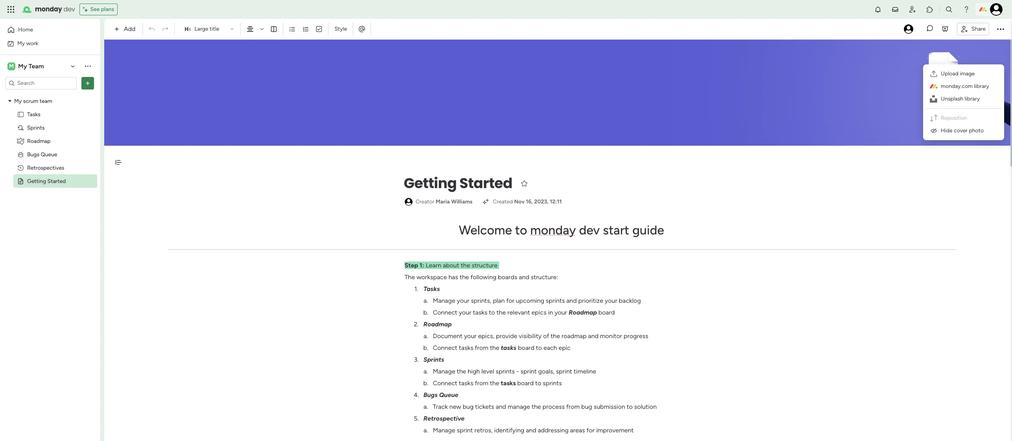 Task type: vqa. For each thing, say whether or not it's contained in the screenshot.


Task type: locate. For each thing, give the bounding box(es) containing it.
monitor
[[600, 333, 622, 340]]

1 vertical spatial for
[[587, 427, 595, 435]]

the down level
[[490, 380, 499, 387]]

3 b . from the top
[[423, 380, 428, 387]]

16,
[[526, 199, 533, 205]]

share
[[972, 25, 986, 32]]

connect up track
[[433, 380, 457, 387]]

2 vertical spatial roadmap
[[423, 321, 452, 328]]

0 vertical spatial connect
[[433, 309, 457, 317]]

step 1: learn about the structure
[[405, 262, 499, 269]]

manage down "retrospective"
[[433, 427, 455, 435]]

tasks
[[473, 309, 487, 317], [459, 345, 473, 352], [501, 345, 516, 352], [459, 380, 473, 387], [501, 380, 516, 387]]

my inside workspace selection element
[[18, 62, 27, 70]]

library down monday.com library on the right top
[[965, 96, 980, 102]]

boards
[[498, 274, 517, 281]]

team
[[28, 62, 44, 70]]

bugs queue
[[27, 151, 57, 158], [423, 392, 458, 399]]

the right of
[[551, 333, 560, 340]]

work
[[26, 40, 38, 47]]

1 horizontal spatial bug
[[581, 404, 592, 411]]

roadmap down the prioritize
[[569, 309, 597, 317]]

from right 'process'
[[566, 404, 580, 411]]

getting started inside field
[[404, 173, 512, 194]]

2 vertical spatial my
[[14, 98, 22, 104]]

1 horizontal spatial dev
[[579, 223, 600, 238]]

connect down document
[[433, 345, 457, 352]]

epics
[[532, 309, 546, 317]]

monday.com library image
[[930, 83, 938, 90]]

0 horizontal spatial getting
[[27, 178, 46, 185]]

photo
[[969, 127, 984, 134]]

1 vertical spatial board
[[518, 345, 534, 352]]

0 vertical spatial board
[[598, 309, 615, 317]]

0 vertical spatial dev
[[64, 5, 75, 14]]

5 a . from the top
[[424, 427, 428, 435]]

0 horizontal spatial sprints
[[27, 124, 45, 131]]

the left 'process'
[[532, 404, 541, 411]]

library inside menu item
[[965, 96, 980, 102]]

12:11
[[550, 199, 562, 205]]

1 manage from the top
[[433, 297, 455, 305]]

backlog
[[619, 297, 641, 305]]

unsplash library
[[941, 96, 980, 102]]

tasks down workspace at the left of the page
[[423, 286, 440, 293]]

monday up home button
[[35, 5, 62, 14]]

1 vertical spatial dev
[[579, 223, 600, 238]]

1 vertical spatial public board image
[[17, 178, 24, 185]]

1 vertical spatial my
[[18, 62, 27, 70]]

identifying
[[494, 427, 524, 435]]

help image
[[962, 6, 970, 13]]

creator maria williams
[[416, 199, 472, 205]]

0 vertical spatial sprints
[[27, 124, 45, 131]]

2 a . from the top
[[424, 333, 428, 340]]

your left epics,
[[464, 333, 477, 340]]

b for connect tasks from the tasks board to sprints
[[423, 380, 427, 387]]

2 a from the top
[[424, 333, 427, 340]]

monday down the "12:11"
[[530, 223, 576, 238]]

my for my scrum team
[[14, 98, 22, 104]]

public board image for getting started
[[17, 178, 24, 185]]

1 horizontal spatial monday
[[530, 223, 576, 238]]

sprints,
[[471, 297, 491, 305]]

welcome
[[459, 223, 512, 238]]

board down the prioritize
[[598, 309, 615, 317]]

1 a . from the top
[[424, 297, 428, 305]]

1 vertical spatial connect
[[433, 345, 457, 352]]

add button
[[111, 23, 140, 35]]

queue up retrospectives
[[41, 151, 57, 158]]

2 horizontal spatial roadmap
[[569, 309, 597, 317]]

track new bug tickets and manage the process from bug submission to solution
[[433, 404, 657, 411]]

plans
[[101, 6, 114, 13]]

for right plan in the bottom of the page
[[506, 297, 514, 305]]

0 horizontal spatial for
[[506, 297, 514, 305]]

select product image
[[7, 6, 15, 13]]

0 vertical spatial queue
[[41, 151, 57, 158]]

1 horizontal spatial sprint
[[520, 368, 537, 376]]

your down sprints,
[[459, 309, 471, 317]]

checklist image
[[316, 26, 323, 33]]

sprints up "in"
[[546, 297, 565, 305]]

dev left start
[[579, 223, 600, 238]]

library down image
[[974, 83, 989, 90]]

0 vertical spatial bugs
[[27, 151, 39, 158]]

1 horizontal spatial sprints
[[423, 356, 444, 364]]

manage sprint retros, identifying and addressing areas for improvement
[[433, 427, 634, 435]]

tasks down high on the left of the page
[[459, 380, 473, 387]]

and right identifying
[[526, 427, 536, 435]]

unsplash library menu item
[[926, 93, 1001, 105]]

3 connect from the top
[[433, 380, 457, 387]]

manage the high level sprints - sprint goals, sprint timeline
[[433, 368, 596, 376]]

queue inside list box
[[41, 151, 57, 158]]

manage for manage the high level sprints - sprint goals, sprint timeline
[[433, 368, 455, 376]]

to down 'goals,'
[[535, 380, 541, 387]]

search everything image
[[945, 6, 953, 13]]

2 vertical spatial manage
[[433, 427, 455, 435]]

monday.com library menu item
[[926, 80, 1001, 93]]

options image
[[84, 79, 92, 87]]

bugs queue up track
[[423, 392, 458, 399]]

from down epics,
[[475, 345, 488, 352]]

1 horizontal spatial for
[[587, 427, 595, 435]]

connect tasks from the tasks board to each epic
[[433, 345, 571, 352]]

dev
[[64, 5, 75, 14], [579, 223, 600, 238]]

a
[[424, 297, 427, 305], [424, 333, 427, 340], [424, 368, 427, 376], [424, 404, 427, 411], [424, 427, 427, 435]]

0 horizontal spatial bugs
[[27, 151, 39, 158]]

your for connect your tasks to the relevant epics in your roadmap board
[[459, 309, 471, 317]]

0 vertical spatial my
[[17, 40, 25, 47]]

2 connect from the top
[[433, 345, 457, 352]]

my work button
[[5, 37, 85, 50]]

2 vertical spatial board
[[517, 380, 534, 387]]

public board image
[[17, 111, 24, 118], [17, 178, 24, 185]]

the down epics,
[[490, 345, 499, 352]]

tasks
[[27, 111, 40, 118], [423, 286, 440, 293]]

0 horizontal spatial roadmap
[[27, 138, 51, 145]]

library for unsplash library
[[965, 96, 980, 102]]

tickets
[[475, 404, 494, 411]]

5 a from the top
[[424, 427, 427, 435]]

bugs up retrospectives
[[27, 151, 39, 158]]

manage down has
[[433, 297, 455, 305]]

bug right new
[[463, 404, 474, 411]]

3 a . from the top
[[424, 368, 428, 376]]

sprint left retros,
[[457, 427, 473, 435]]

1 horizontal spatial queue
[[439, 392, 458, 399]]

.
[[417, 286, 418, 293], [427, 297, 428, 305], [427, 309, 428, 317], [417, 321, 419, 328], [427, 333, 428, 340], [427, 345, 428, 352], [417, 356, 419, 364], [427, 368, 428, 376], [427, 380, 428, 387], [418, 392, 419, 399], [427, 404, 428, 411], [417, 415, 419, 423], [427, 427, 428, 435]]

the
[[461, 262, 470, 269], [460, 274, 469, 281], [497, 309, 506, 317], [551, 333, 560, 340], [490, 345, 499, 352], [457, 368, 466, 376], [490, 380, 499, 387], [532, 404, 541, 411]]

0 vertical spatial public board image
[[17, 111, 24, 118]]

retrospective
[[423, 415, 465, 423]]

created
[[493, 199, 513, 205]]

0 horizontal spatial bug
[[463, 404, 474, 411]]

library inside "menu item"
[[974, 83, 989, 90]]

large title
[[194, 26, 219, 32]]

and
[[519, 274, 529, 281], [566, 297, 577, 305], [588, 333, 598, 340], [496, 404, 506, 411], [526, 427, 536, 435]]

0 vertical spatial roadmap
[[27, 138, 51, 145]]

numbered list image
[[302, 26, 309, 33]]

2 .
[[414, 321, 419, 328]]

0 horizontal spatial started
[[47, 178, 66, 185]]

1 horizontal spatial getting
[[404, 173, 457, 194]]

list box
[[0, 93, 100, 294]]

track
[[433, 404, 448, 411]]

started
[[460, 173, 512, 194], [47, 178, 66, 185]]

has
[[448, 274, 458, 281]]

to down plan in the bottom of the page
[[489, 309, 495, 317]]

1 bug from the left
[[463, 404, 474, 411]]

started inside field
[[460, 173, 512, 194]]

welcome to monday dev start guide
[[459, 223, 664, 238]]

2 bug from the left
[[581, 404, 592, 411]]

started down retrospectives
[[47, 178, 66, 185]]

Getting Started field
[[402, 173, 514, 194]]

1 a from the top
[[424, 297, 427, 305]]

1 horizontal spatial bugs
[[423, 392, 438, 399]]

dev left see
[[64, 5, 75, 14]]

from down level
[[475, 380, 488, 387]]

timeline
[[574, 368, 596, 376]]

my inside button
[[17, 40, 25, 47]]

b . for connect tasks from the tasks board to sprints
[[423, 380, 428, 387]]

getting started inside list box
[[27, 178, 66, 185]]

hide cover photo menu item
[[926, 125, 1001, 137]]

1 horizontal spatial tasks
[[423, 286, 440, 293]]

4 a from the top
[[424, 404, 427, 411]]

3 manage from the top
[[433, 427, 455, 435]]

0 vertical spatial bugs queue
[[27, 151, 57, 158]]

1 vertical spatial sprints
[[423, 356, 444, 364]]

roadmap up document
[[423, 321, 452, 328]]

board down -
[[517, 380, 534, 387]]

queue up new
[[439, 392, 458, 399]]

b . for connect your tasks to the relevant epics in your roadmap board
[[423, 309, 428, 317]]

2 vertical spatial from
[[566, 404, 580, 411]]

2 vertical spatial b .
[[423, 380, 428, 387]]

0 horizontal spatial queue
[[41, 151, 57, 158]]

bugs right '4 .'
[[423, 392, 438, 399]]

sprints left -
[[496, 368, 515, 376]]

bug
[[463, 404, 474, 411], [581, 404, 592, 411]]

0 horizontal spatial tasks
[[27, 111, 40, 118]]

board activity image
[[904, 24, 913, 34]]

unsplash
[[941, 96, 963, 102]]

connect for connect tasks from the tasks board to each epic
[[433, 345, 457, 352]]

1 vertical spatial b .
[[423, 345, 428, 352]]

connect
[[433, 309, 457, 317], [433, 345, 457, 352], [433, 380, 457, 387]]

0 horizontal spatial getting started
[[27, 178, 66, 185]]

option
[[0, 94, 100, 96]]

queue
[[41, 151, 57, 158], [439, 392, 458, 399]]

getting started up the williams
[[404, 173, 512, 194]]

3 .
[[414, 356, 419, 364]]

your
[[457, 297, 469, 305], [605, 297, 617, 305], [459, 309, 471, 317], [555, 309, 567, 317], [464, 333, 477, 340]]

. for sprints
[[417, 356, 419, 364]]

workspace selection element
[[7, 62, 45, 71]]

0 vertical spatial b .
[[423, 309, 428, 317]]

and right boards
[[519, 274, 529, 281]]

and left the prioritize
[[566, 297, 577, 305]]

mention image
[[358, 25, 366, 33]]

a . for track new bug tickets and manage the process from bug submission to solution
[[424, 404, 428, 411]]

2 public board image from the top
[[17, 178, 24, 185]]

-
[[516, 368, 519, 376]]

monday dev
[[35, 5, 75, 14]]

1 public board image from the top
[[17, 111, 24, 118]]

roadmap up retrospectives
[[27, 138, 51, 145]]

getting
[[404, 173, 457, 194], [27, 178, 46, 185]]

my for my team
[[18, 62, 27, 70]]

monday
[[35, 5, 62, 14], [530, 223, 576, 238]]

1 connect from the top
[[433, 309, 457, 317]]

my right caret down icon
[[14, 98, 22, 104]]

bugs queue up retrospectives
[[27, 151, 57, 158]]

my left work
[[17, 40, 25, 47]]

style button
[[331, 22, 351, 36]]

manage left high on the left of the page
[[433, 368, 455, 376]]

1 b . from the top
[[423, 309, 428, 317]]

0 vertical spatial library
[[974, 83, 989, 90]]

2 manage from the top
[[433, 368, 455, 376]]

areas
[[570, 427, 585, 435]]

public board image for tasks
[[17, 111, 24, 118]]

board down visibility
[[518, 345, 534, 352]]

the workspace has the following boards and structure:
[[405, 274, 558, 281]]

1 vertical spatial monday
[[530, 223, 576, 238]]

1 horizontal spatial started
[[460, 173, 512, 194]]

sprint right 'goals,'
[[556, 368, 572, 376]]

tasks down my scrum team
[[27, 111, 40, 118]]

upload image menu item
[[926, 68, 1001, 80]]

1 horizontal spatial getting started
[[404, 173, 512, 194]]

inbox image
[[891, 6, 899, 13]]

large
[[194, 26, 208, 32]]

4 a . from the top
[[424, 404, 428, 411]]

getting started down retrospectives
[[27, 178, 66, 185]]

your left backlog
[[605, 297, 617, 305]]

1 vertical spatial from
[[475, 380, 488, 387]]

1 .
[[414, 286, 418, 293]]

1 b from the top
[[423, 309, 427, 317]]

started up created
[[460, 173, 512, 194]]

1 vertical spatial roadmap
[[569, 309, 597, 317]]

for right areas
[[587, 427, 595, 435]]

getting inside list box
[[27, 178, 46, 185]]

plan
[[493, 297, 505, 305]]

0 horizontal spatial monday
[[35, 5, 62, 14]]

workspace
[[417, 274, 447, 281]]

3
[[414, 356, 417, 364]]

connect for connect tasks from the tasks board to sprints
[[433, 380, 457, 387]]

a . for document your epics, provide visibility of the roadmap and monitor progress
[[424, 333, 428, 340]]

my scrum team
[[14, 98, 52, 104]]

1 vertical spatial queue
[[439, 392, 458, 399]]

sprints down 'goals,'
[[543, 380, 562, 387]]

1 vertical spatial library
[[965, 96, 980, 102]]

2 b . from the top
[[423, 345, 428, 352]]

your left sprints,
[[457, 297, 469, 305]]

hide cover photo image
[[930, 127, 938, 135]]

0 horizontal spatial sprint
[[457, 427, 473, 435]]

0 vertical spatial manage
[[433, 297, 455, 305]]

reposition menu item
[[926, 112, 1001, 125]]

1 vertical spatial tasks
[[423, 286, 440, 293]]

sprints right 3 .
[[423, 356, 444, 364]]

2 vertical spatial connect
[[433, 380, 457, 387]]

my for my work
[[17, 40, 25, 47]]

image
[[960, 70, 975, 77]]

williams
[[451, 199, 472, 205]]

a for manage sprint retros, identifying and addressing areas for improvement
[[424, 427, 427, 435]]

m
[[9, 63, 14, 69]]

sprint right -
[[520, 368, 537, 376]]

getting inside field
[[404, 173, 457, 194]]

2 vertical spatial b
[[423, 380, 427, 387]]

b . for connect tasks from the tasks board to each epic
[[423, 345, 428, 352]]

bug left submission
[[581, 404, 592, 411]]

5 .
[[414, 415, 419, 423]]

sprints down my scrum team
[[27, 124, 45, 131]]

step
[[405, 262, 418, 269]]

getting up creator at left
[[404, 173, 457, 194]]

home button
[[5, 24, 85, 36]]

manage
[[433, 297, 455, 305], [433, 368, 455, 376], [433, 427, 455, 435]]

3 b from the top
[[423, 380, 427, 387]]

2 b from the top
[[423, 345, 427, 352]]

0 vertical spatial from
[[475, 345, 488, 352]]

1 vertical spatial bugs queue
[[423, 392, 458, 399]]

1 vertical spatial manage
[[433, 368, 455, 376]]

connect up document
[[433, 309, 457, 317]]

0 horizontal spatial bugs queue
[[27, 151, 57, 158]]

manage your sprints, plan for upcoming sprints and prioritize your backlog
[[433, 297, 641, 305]]

1 vertical spatial bugs
[[423, 392, 438, 399]]

invite members image
[[909, 6, 916, 13]]

home
[[18, 26, 33, 33]]

see plans button
[[80, 4, 118, 15]]

3 a from the top
[[424, 368, 427, 376]]

b
[[423, 309, 427, 317], [423, 345, 427, 352], [423, 380, 427, 387]]

1 vertical spatial b
[[423, 345, 427, 352]]

getting started
[[404, 173, 512, 194], [27, 178, 66, 185]]

bugs inside list box
[[27, 151, 39, 158]]

0 vertical spatial b
[[423, 309, 427, 317]]

list box containing my scrum team
[[0, 93, 100, 294]]

sprints
[[546, 297, 565, 305], [496, 368, 515, 376], [543, 380, 562, 387]]

roadmap inside list box
[[27, 138, 51, 145]]

unsplash library image
[[930, 95, 938, 103]]

getting down retrospectives
[[27, 178, 46, 185]]

my right workspace image
[[18, 62, 27, 70]]

a for track new bug tickets and manage the process from bug submission to solution
[[424, 404, 427, 411]]

0 vertical spatial tasks
[[27, 111, 40, 118]]

library for monday.com library
[[974, 83, 989, 90]]

bugs
[[27, 151, 39, 158], [423, 392, 438, 399]]

upload image image
[[930, 70, 938, 78]]



Task type: describe. For each thing, give the bounding box(es) containing it.
new
[[449, 404, 461, 411]]

workspace options image
[[84, 62, 92, 70]]

style
[[335, 26, 347, 32]]

solution
[[634, 404, 657, 411]]

. for bugs queue
[[418, 392, 419, 399]]

of
[[543, 333, 549, 340]]

process
[[543, 404, 565, 411]]

team
[[40, 98, 52, 104]]

the
[[405, 274, 415, 281]]

bugs queue inside list box
[[27, 151, 57, 158]]

. for document your epics, provide visibility of the roadmap and monitor progress
[[427, 333, 428, 340]]

visibility
[[519, 333, 542, 340]]

improvement
[[596, 427, 634, 435]]

connect your tasks to the relevant epics in your roadmap board
[[433, 309, 615, 317]]

a for manage the high level sprints - sprint goals, sprint timeline
[[424, 368, 427, 376]]

connect for connect your tasks to the relevant epics in your roadmap board
[[433, 309, 457, 317]]

2
[[414, 321, 417, 328]]

to left solution
[[627, 404, 633, 411]]

1 vertical spatial sprints
[[496, 368, 515, 376]]

. for roadmap
[[417, 321, 419, 328]]

4
[[414, 392, 418, 399]]

upcoming
[[516, 297, 544, 305]]

the left high on the left of the page
[[457, 368, 466, 376]]

tasks down manage the high level sprints - sprint goals, sprint timeline
[[501, 380, 516, 387]]

start
[[603, 223, 629, 238]]

1
[[414, 286, 417, 293]]

and left monitor
[[588, 333, 598, 340]]

0 vertical spatial for
[[506, 297, 514, 305]]

the down plan in the bottom of the page
[[497, 309, 506, 317]]

v2 ellipsis image
[[997, 24, 1004, 34]]

. for tasks
[[417, 286, 418, 293]]

Search in workspace field
[[17, 79, 66, 88]]

see plans
[[90, 6, 114, 13]]

a . for manage sprint retros, identifying and addressing areas for improvement
[[424, 427, 428, 435]]

. for track new bug tickets and manage the process from bug submission to solution
[[427, 404, 428, 411]]

. for manage sprint retros, identifying and addressing areas for improvement
[[427, 427, 428, 435]]

in
[[548, 309, 553, 317]]

upload image
[[941, 70, 975, 77]]

workspace image
[[7, 62, 15, 71]]

board for board to each epic
[[518, 345, 534, 352]]

created nov 16, 2023, 12:11
[[493, 199, 562, 205]]

tasks inside list box
[[27, 111, 40, 118]]

guide
[[632, 223, 664, 238]]

structure
[[472, 262, 497, 269]]

your right "in"
[[555, 309, 567, 317]]

menu menu
[[926, 68, 1001, 137]]

a for document your epics, provide visibility of the roadmap and monitor progress
[[424, 333, 427, 340]]

. for retrospective
[[417, 415, 419, 423]]

a . for manage the high level sprints - sprint goals, sprint timeline
[[424, 368, 428, 376]]

my work
[[17, 40, 38, 47]]

see
[[90, 6, 100, 13]]

learn
[[426, 262, 441, 269]]

goals,
[[538, 368, 554, 376]]

1 horizontal spatial roadmap
[[423, 321, 452, 328]]

to down the nov
[[515, 223, 527, 238]]

tasks down document
[[459, 345, 473, 352]]

reposition image
[[930, 114, 938, 122]]

nov
[[514, 199, 525, 205]]

bulleted list image
[[289, 26, 296, 33]]

epic
[[559, 345, 571, 352]]

prioritize
[[578, 297, 603, 305]]

each
[[543, 345, 557, 352]]

monday.com library
[[941, 83, 989, 90]]

. for manage the high level sprints - sprint goals, sprint timeline
[[427, 368, 428, 376]]

manage for manage sprint retros, identifying and addressing areas for improvement
[[433, 427, 455, 435]]

add
[[124, 25, 135, 33]]

the right has
[[460, 274, 469, 281]]

5
[[414, 415, 417, 423]]

2 horizontal spatial sprint
[[556, 368, 572, 376]]

relevant
[[507, 309, 530, 317]]

manage for manage your sprints, plan for upcoming sprints and prioritize your backlog
[[433, 297, 455, 305]]

and right tickets
[[496, 404, 506, 411]]

epics,
[[478, 333, 494, 340]]

document your epics, provide visibility of the roadmap and monitor progress
[[433, 333, 648, 340]]

my team
[[18, 62, 44, 70]]

0 horizontal spatial dev
[[64, 5, 75, 14]]

hide cover photo
[[941, 127, 984, 134]]

tasks down provide
[[501, 345, 516, 352]]

provide
[[496, 333, 517, 340]]

level
[[481, 368, 494, 376]]

scrum
[[23, 98, 38, 104]]

sprints inside list box
[[27, 124, 45, 131]]

layout image
[[270, 26, 277, 33]]

caret down image
[[8, 98, 11, 104]]

submission
[[594, 404, 625, 411]]

1 horizontal spatial bugs queue
[[423, 392, 458, 399]]

maria williams image
[[990, 3, 1003, 16]]

reposition
[[941, 115, 967, 122]]

from for board to sprints
[[475, 380, 488, 387]]

the right about at the bottom of the page
[[461, 262, 470, 269]]

cover
[[954, 127, 968, 134]]

b for connect your tasks to the relevant epics in your roadmap board
[[423, 309, 427, 317]]

add to favorites image
[[520, 180, 528, 187]]

4 .
[[414, 392, 419, 399]]

your for manage your sprints, plan for upcoming sprints and prioritize your backlog
[[457, 297, 469, 305]]

to left each
[[536, 345, 542, 352]]

2023,
[[534, 199, 549, 205]]

apps image
[[926, 6, 934, 13]]

b for connect tasks from the tasks board to each epic
[[423, 345, 427, 352]]

from for board to each epic
[[475, 345, 488, 352]]

a for manage your sprints, plan for upcoming sprints and prioritize your backlog
[[424, 297, 427, 305]]

connect tasks from the tasks board to sprints
[[433, 380, 562, 387]]

a . for manage your sprints, plan for upcoming sprints and prioritize your backlog
[[424, 297, 428, 305]]

your for document your epics, provide visibility of the roadmap and monitor progress
[[464, 333, 477, 340]]

creator
[[416, 199, 434, 205]]

retros,
[[474, 427, 493, 435]]

1:
[[420, 262, 424, 269]]

title
[[210, 26, 219, 32]]

monday.com
[[941, 83, 973, 90]]

tasks down sprints,
[[473, 309, 487, 317]]

document
[[433, 333, 462, 340]]

addressing
[[538, 427, 569, 435]]

progress
[[624, 333, 648, 340]]

notifications image
[[874, 6, 882, 13]]

. for manage your sprints, plan for upcoming sprints and prioritize your backlog
[[427, 297, 428, 305]]

high
[[468, 368, 480, 376]]

0 vertical spatial monday
[[35, 5, 62, 14]]

share button
[[957, 23, 989, 35]]

2 vertical spatial sprints
[[543, 380, 562, 387]]

0 vertical spatial sprints
[[546, 297, 565, 305]]

maria
[[436, 199, 450, 205]]

structure:
[[531, 274, 558, 281]]

following
[[471, 274, 496, 281]]

board for board to sprints
[[517, 380, 534, 387]]



